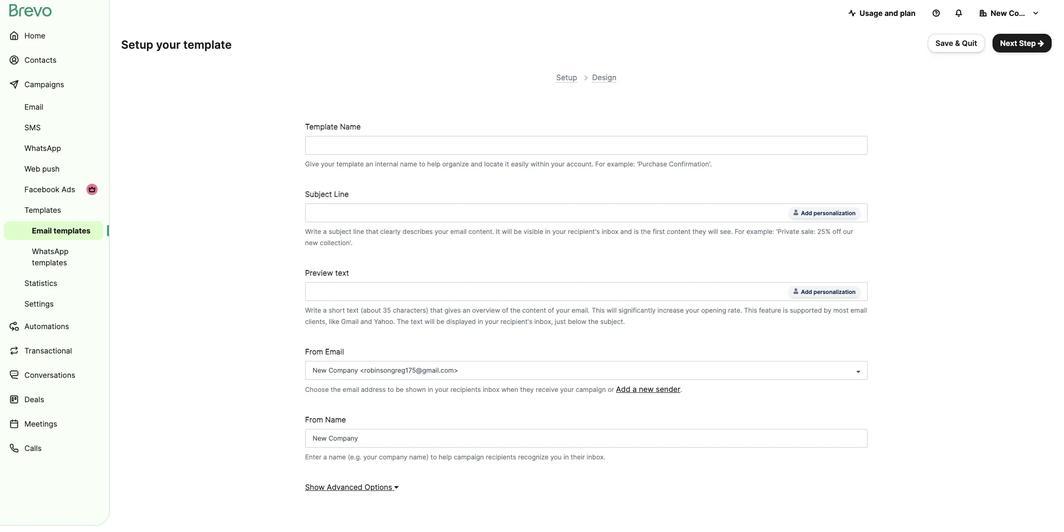 Task type: locate. For each thing, give the bounding box(es) containing it.
shown
[[406, 386, 426, 394]]

0 horizontal spatial they
[[520, 386, 534, 394]]

1 vertical spatial recipients
[[486, 453, 516, 461]]

0 horizontal spatial of
[[502, 306, 508, 314]]

2 write from the top
[[305, 306, 321, 314]]

transactional
[[24, 347, 72, 356]]

your
[[156, 38, 181, 52], [321, 160, 335, 168], [551, 160, 565, 168], [435, 228, 449, 236], [553, 228, 566, 236], [556, 306, 570, 314], [686, 306, 700, 314], [485, 318, 499, 326], [435, 386, 449, 394], [560, 386, 574, 394], [363, 453, 377, 461]]

0 vertical spatial that
[[366, 228, 378, 236]]

by
[[824, 306, 832, 314]]

in right shown
[[428, 386, 433, 394]]

0 vertical spatial text
[[335, 268, 349, 278]]

2 horizontal spatial email
[[851, 306, 867, 314]]

to left organize
[[419, 160, 425, 168]]

templates up statistics link
[[32, 258, 67, 268]]

in inside write a subject line that clearly describes your email content. it will be visible in your recipient's inbox and is the first content they will see. for example: 'private sale: 25% off our new collection'.
[[545, 228, 551, 236]]

that
[[366, 228, 378, 236], [430, 306, 443, 314]]

and inside write a subject line that clearly describes your email content. it will be visible in your recipient's inbox and is the first content they will see. for example: 'private sale: 25% off our new collection'.
[[621, 228, 632, 236]]

2 vertical spatial be
[[396, 386, 404, 394]]

content up inbox,
[[522, 306, 546, 314]]

add personalization button up 25%
[[789, 207, 861, 219]]

text up gmail
[[347, 306, 359, 314]]

to right address
[[388, 386, 394, 394]]

add up sale:
[[801, 210, 812, 217]]

email down like
[[325, 347, 344, 357]]

0 vertical spatial to
[[419, 160, 425, 168]]

an inside write a short text (about 35 characters) that gives an overview of the content of your email. this will significantly increase your opening rate. this feature is supported by most email clients, like gmail and yahoo. the text will be displayed in your recipient's inbox, just below the subject.
[[463, 306, 470, 314]]

help left organize
[[427, 160, 441, 168]]

0 vertical spatial from
[[305, 347, 323, 357]]

content.
[[469, 228, 494, 236]]

template
[[305, 122, 338, 131]]

in right visible
[[545, 228, 551, 236]]

a left the subject
[[323, 228, 327, 236]]

templates inside whatsapp templates
[[32, 258, 67, 268]]

an up displayed
[[463, 306, 470, 314]]

from down clients, in the bottom left of the page
[[305, 347, 323, 357]]

of right overview
[[502, 306, 508, 314]]

and inside button
[[885, 8, 898, 18]]

1 vertical spatial is
[[783, 306, 788, 314]]

1 vertical spatial email
[[32, 226, 52, 236]]

choose the email address to be shown in your recipients inbox when they receive your campaign or add a new sender .
[[305, 385, 682, 394]]

0 horizontal spatial email
[[343, 386, 359, 394]]

1 vertical spatial help
[[439, 453, 452, 461]]

email right 'most'
[[851, 306, 867, 314]]

the right below
[[588, 318, 599, 326]]

name left the (e.g.
[[329, 453, 346, 461]]

write
[[305, 228, 321, 236], [305, 306, 321, 314]]

1 add personalization from the top
[[801, 210, 856, 217]]

0 horizontal spatial this
[[592, 306, 605, 314]]

setup for setup your template
[[121, 38, 153, 52]]

add for subject line
[[801, 210, 812, 217]]

0 vertical spatial email
[[24, 102, 43, 112]]

of
[[502, 306, 508, 314], [548, 306, 554, 314]]

easily
[[511, 160, 529, 168]]

and down (about
[[361, 318, 372, 326]]

(e.g.
[[348, 453, 362, 461]]

be inside choose the email address to be shown in your recipients inbox when they receive your campaign or add a new sender .
[[396, 386, 404, 394]]

the left first
[[641, 228, 651, 236]]

add personalization
[[801, 210, 856, 217], [801, 289, 856, 296]]

1 vertical spatial personalization
[[814, 289, 856, 296]]

1 vertical spatial name
[[325, 415, 346, 425]]

name
[[400, 160, 417, 168], [329, 453, 346, 461]]

arrow right image
[[1038, 39, 1045, 47]]

give
[[305, 160, 319, 168]]

25%
[[818, 228, 831, 236]]

from down choose
[[305, 415, 323, 425]]

1 vertical spatial inbox
[[483, 386, 500, 394]]

None text field
[[305, 136, 868, 155], [313, 207, 785, 219], [313, 286, 785, 297], [305, 136, 868, 155], [313, 207, 785, 219], [313, 286, 785, 297]]

0 vertical spatial template
[[183, 38, 232, 52]]

help right name) at the bottom left
[[439, 453, 452, 461]]

subject
[[329, 228, 352, 236]]

0 horizontal spatial template
[[183, 38, 232, 52]]

the right overview
[[510, 306, 521, 314]]

whatsapp up the web push
[[24, 144, 61, 153]]

1 horizontal spatial they
[[693, 228, 706, 236]]

1 horizontal spatial recipient's
[[568, 228, 600, 236]]

clearly
[[380, 228, 401, 236]]

2 vertical spatial text
[[411, 318, 423, 326]]

0 vertical spatial add personalization
[[801, 210, 856, 217]]

1 vertical spatial add personalization
[[801, 289, 856, 296]]

will down characters)
[[425, 318, 435, 326]]

1 this from the left
[[592, 306, 605, 314]]

1 vertical spatial write
[[305, 306, 321, 314]]

statistics
[[24, 279, 57, 288]]

email templates
[[32, 226, 91, 236]]

1 vertical spatial content
[[522, 306, 546, 314]]

0 horizontal spatial be
[[396, 386, 404, 394]]

meetings
[[24, 420, 57, 429]]

add personalization for preview text
[[801, 289, 856, 296]]

0 horizontal spatial new
[[305, 239, 318, 247]]

2 vertical spatial to
[[431, 453, 437, 461]]

be left visible
[[514, 228, 522, 236]]

1 horizontal spatial example:
[[747, 228, 775, 236]]

receive
[[536, 386, 558, 394]]

example: left "'private"
[[747, 228, 775, 236]]

0 horizontal spatial content
[[522, 306, 546, 314]]

a left short
[[323, 306, 327, 314]]

0 vertical spatial email
[[450, 228, 467, 236]]

0 vertical spatial add personalization button
[[789, 207, 861, 219]]

write for preview text
[[305, 306, 321, 314]]

1 horizontal spatial inbox
[[602, 228, 619, 236]]

of up inbox,
[[548, 306, 554, 314]]

will up subject.
[[607, 306, 617, 314]]

subject.
[[600, 318, 625, 326]]

setup link
[[556, 73, 577, 83]]

they right when
[[520, 386, 534, 394]]

whatsapp down email templates link
[[32, 247, 69, 256]]

0 horizontal spatial name
[[329, 453, 346, 461]]

0 vertical spatial be
[[514, 228, 522, 236]]

facebook ads
[[24, 185, 75, 194]]

0 vertical spatial setup
[[121, 38, 153, 52]]

setup
[[121, 38, 153, 52], [556, 73, 577, 82]]

and left locate on the left top
[[471, 160, 483, 168]]

calls
[[24, 444, 42, 454]]

choose
[[305, 386, 329, 394]]

1 vertical spatial new
[[639, 385, 654, 394]]

that left gives at bottom
[[430, 306, 443, 314]]

1 vertical spatial to
[[388, 386, 394, 394]]

email inside write a short text (about 35 characters) that gives an overview of the content of your email. this will significantly increase your opening rate. this feature is supported by most email clients, like gmail and yahoo. the text will be displayed in your recipient's inbox, just below the subject.
[[851, 306, 867, 314]]

0 vertical spatial campaign
[[576, 386, 606, 394]]

add personalization up 25%
[[801, 210, 856, 217]]

1 vertical spatial template
[[337, 160, 364, 168]]

for
[[595, 160, 605, 168], [735, 228, 745, 236]]

2 horizontal spatial be
[[514, 228, 522, 236]]

this right rate.
[[744, 306, 757, 314]]

0 horizontal spatial recipients
[[451, 386, 481, 394]]

1 horizontal spatial of
[[548, 306, 554, 314]]

personalization up off
[[814, 210, 856, 217]]

example: left 'purchase
[[607, 160, 635, 168]]

0 horizontal spatial inbox
[[483, 386, 500, 394]]

0 vertical spatial templates
[[54, 226, 91, 236]]

example: inside write a subject line that clearly describes your email content. it will be visible in your recipient's inbox and is the first content they will see. for example: 'private sale: 25% off our new collection'.
[[747, 228, 775, 236]]

name right internal
[[400, 160, 417, 168]]

inbox
[[602, 228, 619, 236], [483, 386, 500, 394]]

inbox inside write a subject line that clearly describes your email content. it will be visible in your recipient's inbox and is the first content they will see. for example: 'private sale: 25% off our new collection'.
[[602, 228, 619, 236]]

personalization up 'most'
[[814, 289, 856, 296]]

contacts link
[[4, 49, 103, 71]]

they
[[693, 228, 706, 236], [520, 386, 534, 394]]

they left see.
[[693, 228, 706, 236]]

1 vertical spatial example:
[[747, 228, 775, 236]]

0 vertical spatial recipient's
[[568, 228, 600, 236]]

1 vertical spatial be
[[437, 318, 444, 326]]

overview
[[472, 306, 500, 314]]

a right enter
[[323, 453, 327, 461]]

a inside write a subject line that clearly describes your email content. it will be visible in your recipient's inbox and is the first content they will see. for example: 'private sale: 25% off our new collection'.
[[323, 228, 327, 236]]

0 horizontal spatial is
[[634, 228, 639, 236]]

0 vertical spatial name
[[340, 122, 361, 131]]

next step button
[[993, 34, 1052, 53]]

1 horizontal spatial setup
[[556, 73, 577, 82]]

0 vertical spatial add
[[801, 210, 812, 217]]

from name
[[305, 415, 346, 425]]

add up supported
[[801, 289, 812, 296]]

1 horizontal spatial that
[[430, 306, 443, 314]]

write up collection'.
[[305, 228, 321, 236]]

new inside write a subject line that clearly describes your email content. it will be visible in your recipient's inbox and is the first content they will see. for example: 'private sale: 25% off our new collection'.
[[305, 239, 318, 247]]

address
[[361, 386, 386, 394]]

1 vertical spatial they
[[520, 386, 534, 394]]

0 vertical spatial personalization
[[814, 210, 856, 217]]

1 personalization from the top
[[814, 210, 856, 217]]

most
[[833, 306, 849, 314]]

0 horizontal spatial that
[[366, 228, 378, 236]]

0 horizontal spatial an
[[366, 160, 373, 168]]

add a new sender link
[[616, 385, 681, 394]]

is inside write a short text (about 35 characters) that gives an overview of the content of your email. this will significantly increase your opening rate. this feature is supported by most email clients, like gmail and yahoo. the text will be displayed in your recipient's inbox, just below the subject.
[[783, 306, 788, 314]]

show
[[305, 483, 325, 492]]

1 horizontal spatial template
[[337, 160, 364, 168]]

in right you
[[564, 453, 569, 461]]

and left plan
[[885, 8, 898, 18]]

email left address
[[343, 386, 359, 394]]

from
[[305, 347, 323, 357], [305, 415, 323, 425]]

0 vertical spatial recipients
[[451, 386, 481, 394]]

0 horizontal spatial setup
[[121, 38, 153, 52]]

1 horizontal spatial content
[[667, 228, 691, 236]]

is left first
[[634, 228, 639, 236]]

1 write from the top
[[305, 228, 321, 236]]

add personalization up by
[[801, 289, 856, 296]]

in inside choose the email address to be shown in your recipients inbox when they receive your campaign or add a new sender .
[[428, 386, 433, 394]]

1 vertical spatial whatsapp
[[32, 247, 69, 256]]

statistics link
[[4, 274, 103, 293]]

1 horizontal spatial recipients
[[486, 453, 516, 461]]

web
[[24, 164, 40, 174]]

name
[[340, 122, 361, 131], [325, 415, 346, 425]]

1 vertical spatial email
[[851, 306, 867, 314]]

new left sender
[[639, 385, 654, 394]]

from for from name
[[305, 415, 323, 425]]

that inside write a short text (about 35 characters) that gives an overview of the content of your email. this will significantly increase your opening rate. this feature is supported by most email clients, like gmail and yahoo. the text will be displayed in your recipient's inbox, just below the subject.
[[430, 306, 443, 314]]

1 vertical spatial add
[[801, 289, 812, 296]]

2 horizontal spatial to
[[431, 453, 437, 461]]

name for template name
[[340, 122, 361, 131]]

templates down "templates" link
[[54, 226, 91, 236]]

recipients inside choose the email address to be shown in your recipients inbox when they receive your campaign or add a new sender .
[[451, 386, 481, 394]]

add right or
[[616, 385, 631, 394]]

write inside write a subject line that clearly describes your email content. it will be visible in your recipient's inbox and is the first content they will see. for example: 'private sale: 25% off our new collection'.
[[305, 228, 321, 236]]

0 vertical spatial new
[[305, 239, 318, 247]]

plan
[[900, 8, 916, 18]]

and left first
[[621, 228, 632, 236]]

2 this from the left
[[744, 306, 757, 314]]

this right email.
[[592, 306, 605, 314]]

is right feature
[[783, 306, 788, 314]]

they inside write a subject line that clearly describes your email content. it will be visible in your recipient's inbox and is the first content they will see. for example: 'private sale: 25% off our new collection'.
[[693, 228, 706, 236]]

visible
[[524, 228, 543, 236]]

campaign
[[576, 386, 606, 394], [454, 453, 484, 461]]

the right choose
[[331, 386, 341, 394]]

a for text
[[323, 306, 327, 314]]

0 horizontal spatial to
[[388, 386, 394, 394]]

0 vertical spatial inbox
[[602, 228, 619, 236]]

like
[[329, 318, 339, 326]]

1 from from the top
[[305, 347, 323, 357]]

write inside write a short text (about 35 characters) that gives an overview of the content of your email. this will significantly increase your opening rate. this feature is supported by most email clients, like gmail and yahoo. the text will be displayed in your recipient's inbox, just below the subject.
[[305, 306, 321, 314]]

to right name) at the bottom left
[[431, 453, 437, 461]]

name right template
[[340, 122, 361, 131]]

a inside write a short text (about 35 characters) that gives an overview of the content of your email. this will significantly increase your opening rate. this feature is supported by most email clients, like gmail and yahoo. the text will be displayed in your recipient's inbox, just below the subject.
[[323, 306, 327, 314]]

and inside write a short text (about 35 characters) that gives an overview of the content of your email. this will significantly increase your opening rate. this feature is supported by most email clients, like gmail and yahoo. the text will be displayed in your recipient's inbox, just below the subject.
[[361, 318, 372, 326]]

email.
[[572, 306, 590, 314]]

design
[[592, 73, 617, 82]]

0 horizontal spatial recipient's
[[501, 318, 533, 326]]

collection'.
[[320, 239, 353, 247]]

be left displayed
[[437, 318, 444, 326]]

email for email templates
[[32, 226, 52, 236]]

add personalization button up by
[[789, 286, 861, 298]]

0 vertical spatial whatsapp
[[24, 144, 61, 153]]

1 vertical spatial setup
[[556, 73, 577, 82]]

email left content.
[[450, 228, 467, 236]]

be left shown
[[396, 386, 404, 394]]

new left collection'.
[[305, 239, 318, 247]]

meetings link
[[4, 413, 103, 436]]

1 vertical spatial add personalization button
[[789, 286, 861, 298]]

1 horizontal spatial this
[[744, 306, 757, 314]]

it
[[505, 160, 509, 168]]

for right account.
[[595, 160, 605, 168]]

1 horizontal spatial email
[[450, 228, 467, 236]]

text down characters)
[[411, 318, 423, 326]]

content right first
[[667, 228, 691, 236]]

off
[[833, 228, 841, 236]]

in down overview
[[478, 318, 483, 326]]

whatsapp
[[24, 144, 61, 153], [32, 247, 69, 256]]

write up clients, in the bottom left of the page
[[305, 306, 321, 314]]

2 vertical spatial email
[[343, 386, 359, 394]]

see.
[[720, 228, 733, 236]]

email up sms
[[24, 102, 43, 112]]

text right preview
[[335, 268, 349, 278]]

line
[[334, 190, 349, 199]]

1 horizontal spatial for
[[735, 228, 745, 236]]

feature
[[759, 306, 781, 314]]

1 vertical spatial recipient's
[[501, 318, 533, 326]]

supported
[[790, 306, 822, 314]]

add personalization button for preview text
[[789, 286, 861, 298]]

1 horizontal spatial an
[[463, 306, 470, 314]]

0 horizontal spatial campaign
[[454, 453, 484, 461]]

options
[[365, 483, 392, 492]]

an left internal
[[366, 160, 373, 168]]

0 horizontal spatial for
[[595, 160, 605, 168]]

email down templates
[[32, 226, 52, 236]]

1 vertical spatial name
[[329, 453, 346, 461]]

0 vertical spatial is
[[634, 228, 639, 236]]

0 vertical spatial example:
[[607, 160, 635, 168]]

that right the line
[[366, 228, 378, 236]]

template
[[183, 38, 232, 52], [337, 160, 364, 168]]

1 vertical spatial from
[[305, 415, 323, 425]]

2 add personalization button from the top
[[789, 286, 861, 298]]

recipients left recognize
[[486, 453, 516, 461]]

home link
[[4, 24, 103, 47]]

sms
[[24, 123, 41, 132]]

recipient's
[[568, 228, 600, 236], [501, 318, 533, 326]]

1 add personalization button from the top
[[789, 207, 861, 219]]

recipients left when
[[451, 386, 481, 394]]

automations
[[24, 322, 69, 332]]

2 from from the top
[[305, 415, 323, 425]]

increase
[[658, 306, 684, 314]]

an
[[366, 160, 373, 168], [463, 306, 470, 314]]

name for from name
[[325, 415, 346, 425]]

whatsapp link
[[4, 139, 103, 158]]

characters)
[[393, 306, 428, 314]]

'purchase
[[637, 160, 667, 168]]

confirmation'.
[[669, 160, 712, 168]]

facebook
[[24, 185, 59, 194]]

quit
[[962, 39, 977, 48]]

1 vertical spatial an
[[463, 306, 470, 314]]

1 horizontal spatial new
[[639, 385, 654, 394]]

1 vertical spatial templates
[[32, 258, 67, 268]]

name down choose
[[325, 415, 346, 425]]

2 personalization from the top
[[814, 289, 856, 296]]

2 add personalization from the top
[[801, 289, 856, 296]]

for right see.
[[735, 228, 745, 236]]

1 vertical spatial that
[[430, 306, 443, 314]]

calls link
[[4, 438, 103, 460]]



Task type: describe. For each thing, give the bounding box(es) containing it.
'private
[[776, 228, 800, 236]]

email link
[[4, 98, 103, 116]]

personalization for preview text
[[814, 289, 856, 296]]

usage
[[860, 8, 883, 18]]

a right or
[[633, 385, 637, 394]]

step
[[1019, 39, 1036, 48]]

be inside write a short text (about 35 characters) that gives an overview of the content of your email. this will significantly increase your opening rate. this feature is supported by most email clients, like gmail and yahoo. the text will be displayed in your recipient's inbox, just below the subject.
[[437, 318, 444, 326]]

our
[[843, 228, 853, 236]]

template name
[[305, 122, 361, 131]]

to inside choose the email address to be shown in your recipients inbox when they receive your campaign or add a new sender .
[[388, 386, 394, 394]]

just
[[555, 318, 566, 326]]

clients,
[[305, 318, 327, 326]]

company
[[379, 453, 407, 461]]

short
[[329, 306, 345, 314]]

first
[[653, 228, 665, 236]]

that inside write a subject line that clearly describes your email content. it will be visible in your recipient's inbox and is the first content they will see. for example: 'private sale: 25% off our new collection'.
[[366, 228, 378, 236]]

preview
[[305, 268, 333, 278]]

setup your template
[[121, 38, 232, 52]]

transactional link
[[4, 340, 103, 363]]

internal
[[375, 160, 398, 168]]

significantly
[[619, 306, 656, 314]]

be inside write a subject line that clearly describes your email content. it will be visible in your recipient's inbox and is the first content they will see. for example: 'private sale: 25% off our new collection'.
[[514, 228, 522, 236]]

whatsapp templates
[[32, 247, 69, 268]]

2 of from the left
[[548, 306, 554, 314]]

campaigns link
[[4, 73, 103, 96]]

usage and plan button
[[841, 4, 923, 23]]

usage and plan
[[860, 8, 916, 18]]

opening
[[701, 306, 726, 314]]

it
[[496, 228, 500, 236]]

2 vertical spatial add
[[616, 385, 631, 394]]

template for setup your template
[[183, 38, 232, 52]]

they inside choose the email address to be shown in your recipients inbox when they receive your campaign or add a new sender .
[[520, 386, 534, 394]]

templates
[[24, 206, 61, 215]]

1 of from the left
[[502, 306, 508, 314]]

email inside write a subject line that clearly describes your email content. it will be visible in your recipient's inbox and is the first content they will see. for example: 'private sale: 25% off our new collection'.
[[450, 228, 467, 236]]

0 vertical spatial for
[[595, 160, 605, 168]]

settings
[[24, 300, 54, 309]]

subject
[[305, 190, 332, 199]]

inbox,
[[534, 318, 553, 326]]

whatsapp for whatsapp templates
[[32, 247, 69, 256]]

recipient's inside write a subject line that clearly describes your email content. it will be visible in your recipient's inbox and is the first content they will see. for example: 'private sale: 25% off our new collection'.
[[568, 228, 600, 236]]

1 horizontal spatial to
[[419, 160, 425, 168]]

gives
[[445, 306, 461, 314]]

gmail
[[341, 318, 359, 326]]

email templates link
[[4, 222, 103, 240]]

you
[[551, 453, 562, 461]]

1 horizontal spatial name
[[400, 160, 417, 168]]

templates link
[[4, 201, 103, 220]]

in inside write a short text (about 35 characters) that gives an overview of the content of your email. this will significantly increase your opening rate. this feature is supported by most email clients, like gmail and yahoo. the text will be displayed in your recipient's inbox, just below the subject.
[[478, 318, 483, 326]]

settings link
[[4, 295, 103, 314]]

ads
[[61, 185, 75, 194]]

email for email
[[24, 102, 43, 112]]

a for name
[[323, 453, 327, 461]]

name)
[[409, 453, 429, 461]]

their
[[571, 453, 585, 461]]

sms link
[[4, 118, 103, 137]]

(about
[[361, 306, 381, 314]]

0 vertical spatial help
[[427, 160, 441, 168]]

whatsapp templates link
[[4, 242, 103, 272]]

advanced
[[327, 483, 363, 492]]

next
[[1000, 39, 1017, 48]]

enter a name (e.g. your company name) to help campaign recipients recognize you in their inbox.
[[305, 453, 606, 461]]

is inside write a subject line that clearly describes your email content. it will be visible in your recipient's inbox and is the first content they will see. for example: 'private sale: 25% off our new collection'.
[[634, 228, 639, 236]]

new company button
[[972, 4, 1047, 23]]

company
[[1009, 8, 1044, 18]]

locate
[[484, 160, 503, 168]]

recipient's inside write a short text (about 35 characters) that gives an overview of the content of your email. this will significantly increase your opening rate. this feature is supported by most email clients, like gmail and yahoo. the text will be displayed in your recipient's inbox, just below the subject.
[[501, 318, 533, 326]]

left___rvooi image
[[88, 186, 96, 193]]

deals
[[24, 395, 44, 405]]

1 vertical spatial text
[[347, 306, 359, 314]]

deals link
[[4, 389, 103, 411]]

write a short text (about 35 characters) that gives an overview of the content of your email. this will significantly increase your opening rate. this feature is supported by most email clients, like gmail and yahoo. the text will be displayed in your recipient's inbox, just below the subject.
[[305, 306, 867, 326]]

personalization for subject line
[[814, 210, 856, 217]]

the inside write a subject line that clearly describes your email content. it will be visible in your recipient's inbox and is the first content they will see. for example: 'private sale: 25% off our new collection'.
[[641, 228, 651, 236]]

35
[[383, 306, 391, 314]]

for inside write a subject line that clearly describes your email content. it will be visible in your recipient's inbox and is the first content they will see. for example: 'private sale: 25% off our new collection'.
[[735, 228, 745, 236]]

caret down image
[[394, 484, 399, 492]]

recognize
[[518, 453, 549, 461]]

campaign inside choose the email address to be shown in your recipients inbox when they receive your campaign or add a new sender .
[[576, 386, 606, 394]]

the
[[397, 318, 409, 326]]

setup for setup
[[556, 73, 577, 82]]

web push
[[24, 164, 60, 174]]

when
[[502, 386, 518, 394]]

new
[[991, 8, 1007, 18]]

add personalization for subject line
[[801, 210, 856, 217]]

template for give your template an internal name to help organize and locate it easily within your account. for example: 'purchase confirmation'.
[[337, 160, 364, 168]]

facebook ads link
[[4, 180, 103, 199]]

or
[[608, 386, 614, 394]]

will left see.
[[708, 228, 718, 236]]

campaigns
[[24, 80, 64, 89]]

content inside write a subject line that clearly describes your email content. it will be visible in your recipient's inbox and is the first content they will see. for example: 'private sale: 25% off our new collection'.
[[667, 228, 691, 236]]

content inside write a short text (about 35 characters) that gives an overview of the content of your email. this will significantly increase your opening rate. this feature is supported by most email clients, like gmail and yahoo. the text will be displayed in your recipient's inbox, just below the subject.
[[522, 306, 546, 314]]

add personalization button for subject line
[[789, 207, 861, 219]]

add for preview text
[[801, 289, 812, 296]]

line
[[353, 228, 364, 236]]

0 horizontal spatial example:
[[607, 160, 635, 168]]

home
[[24, 31, 45, 40]]

[DEFAULT_FROM_NAME] text field
[[305, 430, 868, 448]]

2 vertical spatial email
[[325, 347, 344, 357]]

templates for whatsapp templates
[[32, 258, 67, 268]]

show advanced options link
[[305, 483, 399, 492]]

&
[[955, 39, 960, 48]]

write a subject line that clearly describes your email content. it will be visible in your recipient's inbox and is the first content they will see. for example: 'private sale: 25% off our new collection'.
[[305, 228, 853, 247]]

inbox inside choose the email address to be shown in your recipients inbox when they receive your campaign or add a new sender .
[[483, 386, 500, 394]]

1 vertical spatial campaign
[[454, 453, 484, 461]]

conversations
[[24, 371, 75, 380]]

displayed
[[446, 318, 476, 326]]

a for line
[[323, 228, 327, 236]]

automations link
[[4, 316, 103, 338]]

within
[[531, 160, 549, 168]]

the inside choose the email address to be shown in your recipients inbox when they receive your campaign or add a new sender .
[[331, 386, 341, 394]]

write for subject line
[[305, 228, 321, 236]]

email inside choose the email address to be shown in your recipients inbox when they receive your campaign or add a new sender .
[[343, 386, 359, 394]]

will right 'it'
[[502, 228, 512, 236]]

show advanced options
[[305, 483, 392, 492]]

whatsapp for whatsapp
[[24, 144, 61, 153]]

design link
[[592, 73, 617, 83]]

from for from email
[[305, 347, 323, 357]]

sale:
[[801, 228, 816, 236]]

templates for email templates
[[54, 226, 91, 236]]



Task type: vqa. For each thing, say whether or not it's contained in the screenshot.
12
no



